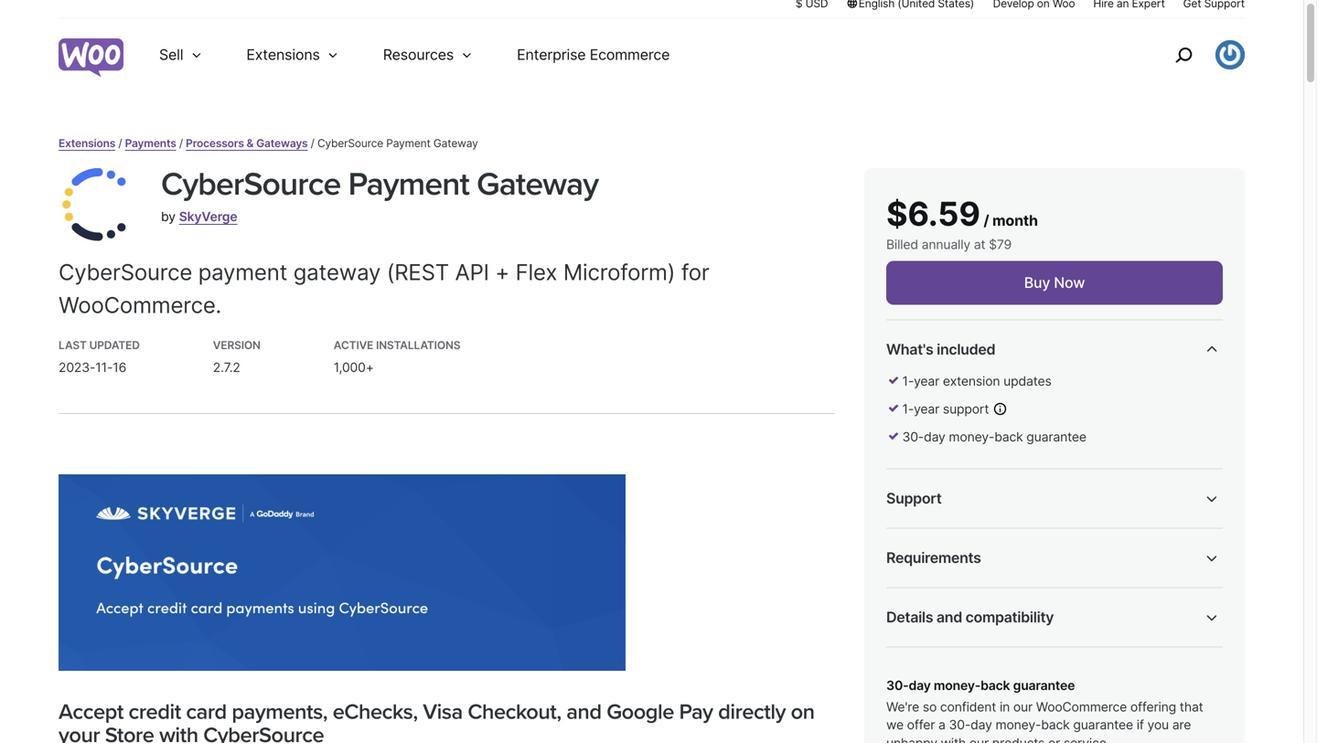 Task type: locate. For each thing, give the bounding box(es) containing it.
1 vertical spatial card
[[186, 700, 227, 725]]

1 horizontal spatial version
[[956, 707, 1000, 722]]

1 vertical spatial skyverge link
[[968, 523, 1035, 541]]

back for 30-day money-back guarantee we're so confident in our woocommerce offering that we offer a 30-day money-back guarantee if you are unhappy with our products or service.
[[981, 679, 1011, 694]]

with down the a
[[941, 736, 966, 744]]

day down "1-year support"
[[924, 430, 946, 445]]

0 vertical spatial cybersource
[[161, 165, 341, 204]]

1 chevron up image from the top
[[1202, 339, 1223, 361]]

0 horizontal spatial /
[[118, 137, 122, 150]]

processors & gateways link
[[186, 137, 308, 150]]

card left payments,
[[186, 700, 227, 725]]

1 horizontal spatial our
[[1014, 700, 1033, 716]]

1 horizontal spatial with
[[941, 736, 966, 744]]

privacy
[[913, 613, 957, 628]]

0 horizontal spatial your
[[59, 724, 100, 744]]

active
[[334, 339, 374, 352]]

2 vertical spatial required
[[887, 725, 937, 740]]

0 vertical spatial woocommerce
[[887, 656, 980, 671]]

card down ssl
[[940, 602, 966, 617]]

skyverge
[[179, 209, 238, 225], [968, 523, 1035, 541]]

are
[[1012, 602, 1031, 617], [1173, 718, 1192, 734]]

payment inside breadcrumb element
[[386, 137, 431, 150]]

guarantee up 5.2
[[1014, 679, 1075, 694]]

1 vertical spatial payment
[[348, 165, 469, 204]]

day up 'so'
[[909, 679, 931, 694]]

woocommerce inside 30-day money-back guarantee we're so confident in our woocommerce offering that we offer a 30-day money-back guarantee if you are unhappy with our products or service.
[[1037, 700, 1128, 716]]

your left store on the bottom left
[[59, 724, 100, 744]]

day for 30-day money-back guarantee
[[924, 430, 946, 445]]

0 horizontal spatial version
[[887, 674, 931, 689]]

by
[[161, 209, 176, 225], [947, 523, 964, 541]]

cybersource inside cybersource payment gateway (rest api + flex microform) for woocommerce.
[[59, 259, 192, 286]]

offering
[[1131, 700, 1177, 716]]

skyverge up payment
[[179, 209, 238, 225]]

30- for 30-day money-back guarantee
[[903, 430, 924, 445]]

year up "1-year support"
[[914, 374, 940, 389]]

skyverge link for handled by
[[968, 523, 1035, 541]]

your
[[1136, 582, 1162, 598], [59, 724, 100, 744]]

version inside woocommerce version required
[[887, 674, 931, 689]]

search image
[[1170, 40, 1199, 70]]

1 vertical spatial 30-
[[887, 679, 909, 694]]

0 horizontal spatial skyverge
[[179, 209, 238, 225]]

back up service. on the bottom of the page
[[1042, 718, 1070, 734]]

1 horizontal spatial your
[[1136, 582, 1162, 598]]

+
[[495, 259, 510, 286]]

payment
[[386, 137, 431, 150], [348, 165, 469, 204]]

an
[[903, 582, 919, 598]]

back up in
[[981, 679, 1011, 694]]

your right "ensure"
[[1136, 582, 1162, 598]]

0 horizontal spatial credit
[[129, 700, 181, 725]]

30- right the a
[[949, 718, 971, 734]]

are down is
[[1012, 602, 1031, 617]]

installations
[[376, 339, 461, 352]]

card inside an ssl certificate is required to ensure your customer credit card details are safe.
[[940, 602, 966, 617]]

required for woocommerce
[[934, 674, 985, 689]]

version for wordpress version required
[[956, 707, 1000, 722]]

1 vertical spatial chevron up image
[[1202, 488, 1223, 510]]

0 vertical spatial gateway
[[434, 137, 478, 150]]

0 vertical spatial payment
[[386, 137, 431, 150]]

day down confident
[[971, 718, 993, 734]]

extensions inside breadcrumb element
[[59, 137, 115, 150]]

you
[[1148, 718, 1169, 734]]

skyverge link up is
[[968, 523, 1035, 541]]

guarantee up service. on the bottom of the page
[[1074, 718, 1134, 734]]

0 horizontal spatial by
[[161, 209, 176, 225]]

skyverge link up payment
[[179, 209, 238, 225]]

/ up at
[[984, 212, 990, 230]]

0 vertical spatial year
[[914, 374, 940, 389]]

gateway
[[293, 259, 381, 286]]

customer
[[1166, 582, 1221, 598]]

cybersource inside accept credit card payments, echecks, visa checkout, and google pay directly on your store with cybersource
[[203, 724, 324, 744]]

1-
[[903, 374, 914, 389], [903, 402, 914, 417]]

skyverge up is
[[968, 523, 1035, 541]]

1 year from the top
[[914, 374, 940, 389]]

1 vertical spatial your
[[59, 724, 100, 744]]

0 vertical spatial credit
[[903, 602, 937, 617]]

1 vertical spatial by
[[947, 523, 964, 541]]

0 horizontal spatial woocommerce
[[887, 656, 980, 671]]

0 vertical spatial by
[[161, 209, 176, 225]]

1 vertical spatial day
[[909, 679, 931, 694]]

1 vertical spatial gateway
[[477, 165, 599, 204]]

0 vertical spatial your
[[1136, 582, 1162, 598]]

0 vertical spatial guarantee
[[1027, 430, 1087, 445]]

1- down what's
[[903, 374, 914, 389]]

/ for $6.59
[[984, 212, 990, 230]]

on
[[791, 700, 815, 725]]

with
[[159, 724, 198, 744], [941, 736, 966, 744]]

1 vertical spatial or
[[1049, 736, 1061, 744]]

1,000+
[[334, 360, 374, 376]]

16
[[113, 360, 126, 376]]

breadcrumb element
[[59, 135, 1245, 152]]

1 horizontal spatial credit
[[903, 602, 937, 617]]

1- for 1-year extension updates
[[903, 374, 914, 389]]

1 vertical spatial credit
[[129, 700, 181, 725]]

$6.59
[[887, 194, 981, 234]]

version
[[213, 339, 261, 352]]

money- for 30-day money-back guarantee we're so confident in our woocommerce offering that we offer a 30-day money-back guarantee if you are unhappy with our products or service.
[[934, 679, 981, 694]]

woocommerce down privacy
[[887, 656, 980, 671]]

are down that
[[1173, 718, 1192, 734]]

required up confident
[[934, 674, 985, 689]]

safe.
[[1034, 602, 1063, 617]]

0 vertical spatial 30-
[[903, 430, 924, 445]]

version inside wordpress version required
[[956, 707, 1000, 722]]

by right product icon on the top of page
[[161, 209, 176, 225]]

payment up cybersource payment gateway by skyverge
[[386, 137, 431, 150]]

1 vertical spatial are
[[1173, 718, 1192, 734]]

0 horizontal spatial with
[[159, 724, 198, 744]]

extensions inside button
[[247, 46, 320, 64]]

cybersource
[[161, 165, 341, 204], [59, 259, 192, 286], [203, 724, 324, 744]]

1 vertical spatial required
[[934, 674, 985, 689]]

1 vertical spatial skyverge
[[968, 523, 1035, 541]]

0 vertical spatial are
[[1012, 602, 1031, 617]]

0 vertical spatial and
[[937, 609, 963, 627]]

version up we're
[[887, 674, 931, 689]]

2023-
[[59, 360, 95, 376]]

1 vertical spatial 1-
[[903, 402, 914, 417]]

required
[[1025, 582, 1074, 598], [934, 674, 985, 689], [887, 725, 937, 740]]

woocommerce inside woocommerce version required
[[887, 656, 980, 671]]

or down "5.2 or higher"
[[1049, 736, 1061, 744]]

credit
[[903, 602, 937, 617], [129, 700, 181, 725]]

2 1- from the top
[[903, 402, 914, 417]]

0 vertical spatial skyverge link
[[179, 209, 238, 225]]

what's included
[[887, 341, 996, 359]]

required inside wordpress version required
[[887, 725, 937, 740]]

0 vertical spatial 1-
[[903, 374, 914, 389]]

back down extra information image
[[995, 430, 1024, 445]]

1- for 1-year support
[[903, 402, 914, 417]]

1 vertical spatial woocommerce
[[1037, 700, 1128, 716]]

gateway inside cybersource payment gateway by skyverge
[[477, 165, 599, 204]]

by up the requirements
[[947, 523, 964, 541]]

0 vertical spatial extensions
[[247, 46, 320, 64]]

required up safe.
[[1025, 582, 1074, 598]]

money- up products on the bottom right of the page
[[996, 718, 1042, 734]]

buy
[[1025, 274, 1051, 292]]

1 vertical spatial money-
[[934, 679, 981, 694]]

money- for 30-day money-back guarantee
[[949, 430, 995, 445]]

0 horizontal spatial are
[[1012, 602, 1031, 617]]

or right 5.2
[[1051, 707, 1063, 722]]

included
[[937, 341, 996, 359]]

(rest
[[387, 259, 449, 286]]

/ inside $6.59 / month billed annually at $79
[[984, 212, 990, 230]]

1 vertical spatial cybersource
[[59, 259, 192, 286]]

sell button
[[137, 18, 225, 92]]

woocommerce.
[[59, 292, 222, 319]]

2 vertical spatial 30-
[[949, 718, 971, 734]]

your inside an ssl certificate is required to ensure your customer credit card details are safe.
[[1136, 582, 1162, 598]]

1-year extension updates
[[903, 374, 1052, 389]]

skyverge link for by
[[179, 209, 238, 225]]

1- left "support"
[[903, 402, 914, 417]]

0 vertical spatial day
[[924, 430, 946, 445]]

or inside 30-day money-back guarantee we're so confident in our woocommerce offering that we offer a 30-day money-back guarantee if you are unhappy with our products or service.
[[1049, 736, 1061, 744]]

cybersource payment gateway by skyverge
[[161, 165, 599, 225]]

back for 30-day money-back guarantee
[[995, 430, 1024, 445]]

0 vertical spatial or
[[1051, 707, 1063, 722]]

required down wordpress
[[887, 725, 937, 740]]

guarantee down updates
[[1027, 430, 1087, 445]]

2 chevron up image from the top
[[1202, 488, 1223, 510]]

and
[[937, 609, 963, 627], [567, 700, 602, 725]]

0 horizontal spatial extensions
[[59, 137, 115, 150]]

credit right accept
[[129, 700, 181, 725]]

with right store on the bottom left
[[159, 724, 198, 744]]

checkout,
[[468, 700, 562, 725]]

gateway
[[434, 137, 478, 150], [477, 165, 599, 204]]

chevron up image
[[1202, 339, 1223, 361], [1202, 488, 1223, 510], [1202, 607, 1223, 629]]

&
[[247, 137, 254, 150]]

version
[[887, 674, 931, 689], [956, 707, 1000, 722]]

open account menu image
[[1216, 40, 1245, 70]]

1 vertical spatial version
[[956, 707, 1000, 722]]

payment down / cybersource on the left top of page
[[348, 165, 469, 204]]

credit down an
[[903, 602, 937, 617]]

extensions / payments / processors & gateways / cybersource payment gateway
[[59, 137, 478, 150]]

certificate
[[949, 582, 1008, 598]]

see privacy policy link
[[887, 613, 997, 628]]

0 horizontal spatial our
[[970, 736, 989, 744]]

1 horizontal spatial are
[[1173, 718, 1192, 734]]

what's
[[887, 341, 934, 359]]

/ left payments "link"
[[118, 137, 122, 150]]

1 horizontal spatial extensions
[[247, 46, 320, 64]]

2.7.2
[[213, 360, 240, 376]]

0 vertical spatial card
[[940, 602, 966, 617]]

visa
[[423, 700, 463, 725]]

30-
[[903, 430, 924, 445], [887, 679, 909, 694], [949, 718, 971, 734]]

1 horizontal spatial skyverge link
[[968, 523, 1035, 541]]

now
[[1054, 274, 1086, 292]]

2 year from the top
[[914, 402, 940, 417]]

/ cybersource
[[311, 137, 384, 150]]

2 vertical spatial cybersource
[[203, 724, 324, 744]]

guarantee
[[1027, 430, 1087, 445], [1014, 679, 1075, 694], [1074, 718, 1134, 734]]

1 horizontal spatial card
[[940, 602, 966, 617]]

0 horizontal spatial card
[[186, 700, 227, 725]]

money- down "support"
[[949, 430, 995, 445]]

to
[[1077, 582, 1089, 598]]

required inside an ssl certificate is required to ensure your customer credit card details are safe.
[[1025, 582, 1074, 598]]

0 vertical spatial money-
[[949, 430, 995, 445]]

directly
[[718, 700, 786, 725]]

required inside woocommerce version required
[[934, 674, 985, 689]]

0 horizontal spatial and
[[567, 700, 602, 725]]

last
[[59, 339, 87, 352]]

30- up we're
[[887, 679, 909, 694]]

1 vertical spatial year
[[914, 402, 940, 417]]

1 vertical spatial back
[[981, 679, 1011, 694]]

2 horizontal spatial /
[[984, 212, 990, 230]]

extensions up gateways
[[247, 46, 320, 64]]

1-year support
[[903, 402, 990, 417]]

$6.59 / month billed annually at $79
[[887, 194, 1039, 253]]

money- up confident
[[934, 679, 981, 694]]

or
[[1051, 707, 1063, 722], [1049, 736, 1061, 744]]

1 horizontal spatial woocommerce
[[1037, 700, 1128, 716]]

0 vertical spatial required
[[1025, 582, 1074, 598]]

woocommerce up service. on the bottom of the page
[[1037, 700, 1128, 716]]

woocommerce version required
[[887, 656, 985, 689]]

and inside accept credit card payments, echecks, visa checkout, and google pay directly on your store with cybersource
[[567, 700, 602, 725]]

money-
[[949, 430, 995, 445], [934, 679, 981, 694], [996, 718, 1042, 734]]

year for extension
[[914, 374, 940, 389]]

3 chevron up image from the top
[[1202, 607, 1223, 629]]

0 vertical spatial our
[[1014, 700, 1033, 716]]

1 vertical spatial and
[[567, 700, 602, 725]]

year
[[914, 374, 940, 389], [914, 402, 940, 417]]

extensions button
[[225, 18, 361, 92]]

1 1- from the top
[[903, 374, 914, 389]]

30-day money-back guarantee we're so confident in our woocommerce offering that we offer a 30-day money-back guarantee if you are unhappy with our products or service.
[[887, 679, 1204, 744]]

see
[[887, 613, 910, 628]]

2 vertical spatial guarantee
[[1074, 718, 1134, 734]]

1 vertical spatial guarantee
[[1014, 679, 1075, 694]]

/ right payments
[[179, 137, 183, 150]]

0 vertical spatial skyverge
[[179, 209, 238, 225]]

cybersource inside cybersource payment gateway by skyverge
[[161, 165, 341, 204]]

flex
[[516, 259, 558, 286]]

1 vertical spatial extensions
[[59, 137, 115, 150]]

year left "support"
[[914, 402, 940, 417]]

0 vertical spatial version
[[887, 674, 931, 689]]

version for woocommerce version required
[[887, 674, 931, 689]]

30- down "1-year support"
[[903, 430, 924, 445]]

version right the a
[[956, 707, 1000, 722]]

our right in
[[1014, 700, 1033, 716]]

0 vertical spatial back
[[995, 430, 1024, 445]]

0 horizontal spatial skyverge link
[[179, 209, 238, 225]]

/
[[118, 137, 122, 150], [179, 137, 183, 150], [984, 212, 990, 230]]

extensions up product icon on the top of page
[[59, 137, 115, 150]]

2 vertical spatial chevron up image
[[1202, 607, 1223, 629]]

card
[[940, 602, 966, 617], [186, 700, 227, 725]]

payment inside cybersource payment gateway by skyverge
[[348, 165, 469, 204]]

policy
[[960, 613, 997, 628]]

our down confident
[[970, 736, 989, 744]]

0 vertical spatial chevron up image
[[1202, 339, 1223, 361]]



Task type: describe. For each thing, give the bounding box(es) containing it.
details
[[970, 602, 1009, 617]]

support
[[943, 402, 990, 417]]

are inside 30-day money-back guarantee we're so confident in our woocommerce offering that we offer a 30-day money-back guarantee if you are unhappy with our products or service.
[[1173, 718, 1192, 734]]

details and compatibility
[[887, 609, 1054, 627]]

2 vertical spatial day
[[971, 718, 993, 734]]

payments
[[125, 137, 176, 150]]

billed
[[887, 237, 919, 253]]

we're
[[887, 700, 920, 716]]

cybersource for payment
[[59, 259, 192, 286]]

last updated 2023-11-16
[[59, 339, 140, 376]]

ecommerce
[[590, 46, 670, 64]]

store
[[105, 724, 154, 744]]

day for 30-day money-back guarantee we're so confident in our woocommerce offering that we offer a 30-day money-back guarantee if you are unhappy with our products or service.
[[909, 679, 931, 694]]

buy now link
[[887, 261, 1223, 305]]

payments link
[[125, 137, 176, 150]]

30- for 30-day money-back guarantee we're so confident in our woocommerce offering that we offer a 30-day money-back guarantee if you are unhappy with our products or service.
[[887, 679, 909, 694]]

payment
[[198, 259, 287, 286]]

service navigation menu element
[[1137, 25, 1245, 85]]

if
[[1137, 718, 1145, 734]]

extensions link
[[59, 137, 115, 150]]

accept
[[59, 700, 123, 725]]

chevron up image for 1-year extension updates
[[1202, 339, 1223, 361]]

echecks,
[[333, 700, 418, 725]]

cybersource payment gateway (rest api + flex microform) for woocommerce.
[[59, 259, 710, 319]]

ensure
[[1092, 582, 1133, 598]]

credit inside accept credit card payments, echecks, visa checkout, and google pay directly on your store with cybersource
[[129, 700, 181, 725]]

in
[[1000, 700, 1010, 716]]

offer
[[907, 718, 936, 734]]

payments,
[[232, 700, 328, 725]]

handled by skyverge
[[887, 523, 1035, 541]]

guarantee for 30-day money-back guarantee we're so confident in our woocommerce offering that we offer a 30-day money-back guarantee if you are unhappy with our products or service.
[[1014, 679, 1075, 694]]

extra information image
[[993, 402, 1008, 417]]

product icon image
[[59, 168, 132, 242]]

buy now
[[1025, 274, 1086, 292]]

with inside accept credit card payments, echecks, visa checkout, and google pay directly on your store with cybersource
[[159, 724, 198, 744]]

version 2.7.2
[[213, 339, 261, 376]]

at
[[974, 237, 986, 253]]

5.2 or higher
[[1029, 707, 1104, 722]]

chevron up image
[[1202, 548, 1223, 570]]

cybersource for payment
[[161, 165, 341, 204]]

sell
[[159, 46, 183, 64]]

year for support
[[914, 402, 940, 417]]

chevron up image for handled by
[[1202, 488, 1223, 510]]

extensions for extensions
[[247, 46, 320, 64]]

enterprise
[[517, 46, 586, 64]]

we
[[887, 718, 904, 734]]

30-day money-back guarantee
[[903, 430, 1087, 445]]

accept credit card payments using cybersource image
[[59, 475, 626, 672]]

credit inside an ssl certificate is required to ensure your customer credit card details are safe.
[[903, 602, 937, 617]]

with inside 30-day money-back guarantee we're so confident in our woocommerce offering that we offer a 30-day money-back guarantee if you are unhappy with our products or service.
[[941, 736, 966, 744]]

that
[[1180, 700, 1204, 716]]

pay
[[679, 700, 713, 725]]

unhappy
[[887, 736, 938, 744]]

google
[[607, 700, 674, 725]]

microform)
[[564, 259, 676, 286]]

support
[[887, 490, 942, 508]]

/ for extensions
[[118, 137, 122, 150]]

gateway inside breadcrumb element
[[434, 137, 478, 150]]

details
[[887, 609, 934, 627]]

updates
[[1004, 374, 1052, 389]]

api
[[455, 259, 489, 286]]

a
[[939, 718, 946, 734]]

products
[[993, 736, 1045, 744]]

processors
[[186, 137, 244, 150]]

5.2
[[1029, 707, 1048, 722]]

1 horizontal spatial and
[[937, 609, 963, 627]]

updated
[[89, 339, 140, 352]]

enterprise ecommerce
[[517, 46, 670, 64]]

resources
[[383, 46, 454, 64]]

see privacy policy
[[887, 613, 997, 628]]

by inside cybersource payment gateway by skyverge
[[161, 209, 176, 225]]

are inside an ssl certificate is required to ensure your customer credit card details are safe.
[[1012, 602, 1031, 617]]

1 horizontal spatial /
[[179, 137, 183, 150]]

extension
[[943, 374, 1001, 389]]

requirements
[[887, 550, 982, 567]]

skyverge inside cybersource payment gateway by skyverge
[[179, 209, 238, 225]]

1 vertical spatial our
[[970, 736, 989, 744]]

accept credit card payments, echecks, visa checkout, and google pay directly on your store with cybersource
[[59, 700, 815, 744]]

wordpress version required
[[887, 707, 1000, 740]]

compatibility
[[966, 609, 1054, 627]]

guarantee for 30-day money-back guarantee
[[1027, 430, 1087, 445]]

wordpress
[[887, 707, 953, 722]]

month
[[993, 212, 1039, 230]]

higher
[[1067, 707, 1104, 722]]

annually
[[922, 237, 971, 253]]

is
[[1012, 582, 1021, 598]]

active installations 1,000+
[[334, 339, 461, 376]]

service.
[[1064, 736, 1110, 744]]

$79
[[989, 237, 1012, 253]]

1 horizontal spatial by
[[947, 523, 964, 541]]

2 vertical spatial money-
[[996, 718, 1042, 734]]

1 horizontal spatial skyverge
[[968, 523, 1035, 541]]

card inside accept credit card payments, echecks, visa checkout, and google pay directly on your store with cybersource
[[186, 700, 227, 725]]

required for wordpress
[[887, 725, 937, 740]]

extensions for extensions / payments / processors & gateways / cybersource payment gateway
[[59, 137, 115, 150]]

ssl
[[922, 582, 945, 598]]

so
[[923, 700, 937, 716]]

resources button
[[361, 18, 495, 92]]

your inside accept credit card payments, echecks, visa checkout, and google pay directly on your store with cybersource
[[59, 724, 100, 744]]

2 vertical spatial back
[[1042, 718, 1070, 734]]



Task type: vqa. For each thing, say whether or not it's contained in the screenshot.
the right skyverge link
yes



